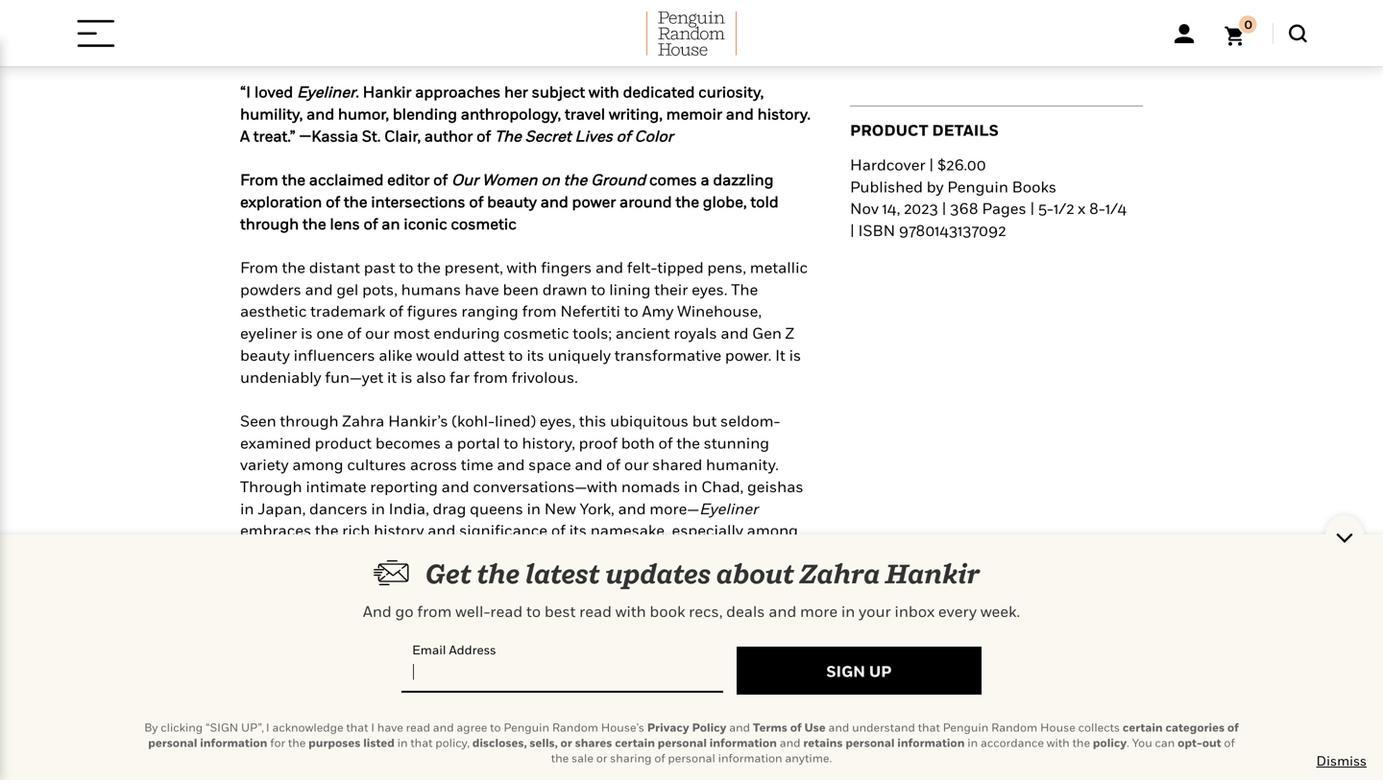 Task type: describe. For each thing, give the bounding box(es) containing it.
among inside eyeliner embraces the rich history and significance of its namesake, especially among communities of color. what emerges is an unexpectedly moving portrait of a tool that, in various corners of the globe, can signal religious devotion, attract potential partners, ward off evil forces, shield eyes from the sun, transform faces into fantasies, and communicate volumes without saying a word.
[[747, 522, 798, 540]]

from down the been
[[522, 302, 557, 321]]

the up exploration
[[282, 171, 305, 189]]

personal inside of the sale or sharing of personal information anytime.
[[668, 752, 715, 766]]

key
[[437, 697, 461, 716]]

the down the "collects"
[[1072, 737, 1090, 750]]

and right time
[[497, 456, 525, 474]]

of down proof
[[606, 456, 621, 474]]

and up for the purposes listed in that policy, discloses, sells, or shares certain personal information and retains personal information in accordance with the policy . you can opt-out
[[729, 721, 750, 735]]

certain inside certain categories of personal information
[[1123, 721, 1163, 735]]

best
[[544, 603, 576, 621]]

and up stages,
[[401, 653, 429, 672]]

and up the key
[[414, 675, 442, 694]]

0 horizontal spatial read
[[406, 721, 430, 735]]

policy
[[1093, 737, 1127, 750]]

to right attest
[[509, 346, 523, 364]]

"i
[[240, 83, 251, 101]]

pots,
[[362, 280, 398, 299]]

terms
[[753, 721, 788, 735]]

but
[[692, 412, 717, 430]]

8-
[[1089, 199, 1106, 218]]

color
[[634, 127, 673, 145]]

eyes.
[[692, 280, 728, 299]]

volumes
[[524, 610, 585, 628]]

winehouse,
[[677, 302, 762, 321]]

time
[[461, 456, 493, 474]]

most
[[393, 324, 430, 342]]

nefertiti
[[560, 302, 620, 321]]

of right sharing
[[654, 752, 665, 766]]

cosmetic inside the from the distant past to the present, with fingers and felt-tipped pens, metallic powders and gel pots, humans have been drawn to lining their eyes. the aesthetic trademark of figures ranging from nefertiti to amy winehouse, eyeliner is one of our most enduring cosmetic tools; ancient royals and gen z beauty influencers alike would attest to its uniquely transformative power. it is undeniably fun—yet it is also far from frivolous.
[[503, 324, 569, 342]]

and up drag
[[442, 478, 469, 496]]

our inside the from the distant past to the present, with fingers and felt-tipped pens, metallic powders and gel pots, humans have been drawn to lining their eyes. the aesthetic trademark of figures ranging from nefertiti to amy winehouse, eyeliner is one of our most enduring cosmetic tools; ancient royals and gen z beauty influencers alike would attest to its uniquely transformative power. it is undeniably fun—yet it is also far from frivolous.
[[365, 324, 390, 342]]

and up policy,
[[433, 721, 454, 735]]

potential
[[240, 588, 305, 606]]

to up nefertiti
[[591, 280, 606, 299]]

—kassia
[[299, 127, 358, 145]]

rigorously
[[353, 17, 426, 35]]

of the sale or sharing of personal information anytime.
[[551, 737, 1235, 766]]

to left best
[[526, 603, 541, 621]]

about
[[716, 558, 795, 590]]

aesthetic
[[240, 302, 307, 321]]

ancient
[[616, 324, 670, 342]]

the up humans
[[417, 258, 441, 277]]

1 vertical spatial have
[[377, 721, 403, 735]]

the down acclaimed
[[344, 193, 367, 211]]

the inside the from the distant past to the present, with fingers and felt-tipped pens, metallic powders and gel pots, humans have been drawn to lining their eyes. the aesthetic trademark of figures ranging from nefertiti to amy winehouse, eyeliner is one of our most enduring cosmetic tools; ancient royals and gen z beauty influencers alike would attest to its uniquely transformative power. it is undeniably fun—yet it is also far from frivolous.
[[731, 280, 758, 299]]

a down "fascinating"
[[684, 675, 693, 694]]

approaches
[[415, 83, 501, 101]]

up", i
[[241, 721, 270, 735]]

with inside the . hankir approaches her subject with dedicated curiosity, humility, and humor, blending anthropology, travel writing, memoir and history. a treat." —kassia st. clair, author of
[[589, 83, 619, 101]]

policy,
[[435, 737, 470, 750]]

personal down privacy policy link at the bottom
[[658, 737, 707, 750]]

undeniably
[[240, 368, 321, 386]]

have inside the from the distant past to the present, with fingers and felt-tipped pens, metallic powders and gel pots, humans have been drawn to lining their eyes. the aesthetic trademark of figures ranging from nefertiti to amy winehouse, eyeliner is one of our most enduring cosmetic tools; ancient royals and gen z beauty influencers alike would attest to its uniquely transformative power. it is undeniably fun—yet it is also far from frivolous.
[[465, 280, 499, 299]]

geishas
[[747, 478, 804, 496]]

frivolous.
[[512, 368, 578, 386]]

and down drag
[[428, 522, 456, 540]]

to inside seen through zahra hankir's (kohl-lined) eyes, this ubiquitous but seldom- examined product becomes a portal to history, proof both of the stunning variety among cultures across time and space and of our shared humanity. through intimate reporting and conversations—with nomads in chad, geishas in japan, dancers in india, drag queens in new york, and more—
[[504, 434, 518, 452]]

search image
[[1289, 24, 1307, 43]]

penguin up sells,
[[504, 721, 549, 735]]

of down new
[[551, 522, 566, 540]]

a up world,
[[642, 653, 651, 672]]

in up history
[[371, 500, 385, 518]]

in right listed
[[397, 737, 408, 750]]

collects
[[1078, 721, 1120, 735]]

in left accordance at the bottom right of the page
[[968, 737, 978, 750]]

the left lens
[[303, 214, 326, 233]]

intersections
[[371, 193, 465, 211]]

researched,
[[429, 17, 514, 35]]

that for information
[[410, 737, 433, 750]]

in down through
[[240, 500, 254, 518]]

lined)
[[495, 412, 536, 430]]

sharing
[[610, 752, 652, 766]]

"an impressive, rigorously researched, winding path through centuries and over continents." —npr.org
[[240, 17, 812, 57]]

certain categories of personal information link
[[148, 721, 1239, 750]]

and up 'namesake,'
[[618, 500, 646, 518]]

their
[[654, 280, 688, 299]]

tour
[[740, 653, 770, 672]]

in down the shared
[[684, 478, 698, 496]]

and up power.
[[721, 324, 749, 342]]

privacy
[[647, 721, 689, 735]]

deals
[[726, 603, 765, 621]]

in left your
[[841, 603, 855, 621]]

of up attract
[[762, 544, 776, 562]]

partners,
[[309, 588, 374, 606]]

of inside certain categories of personal information
[[1227, 721, 1239, 735]]

and inside "an impressive, rigorously researched, winding path through centuries and over continents." —npr.org
[[750, 17, 778, 35]]

policy link
[[1093, 737, 1127, 750]]

comes a dazzling exploration of the intersections of beauty and power around the globe, told through the lens of an iconic cosmetic
[[240, 171, 779, 233]]

seen through zahra hankir's (kohl-lined) eyes, this ubiquitous but seldom- examined product becomes a portal to history, proof both of the stunning variety among cultures across time and space and of our shared humanity. through intimate reporting and conversations—with nomads in chad, geishas in japan, dancers in india, drag queens in new york, and more—
[[240, 412, 804, 518]]

beauty inside 'comes a dazzling exploration of the intersections of beauty and power around the globe, told through the lens of an iconic cosmetic'
[[487, 193, 537, 211]]

details
[[932, 121, 999, 139]]

curiosity,
[[698, 83, 764, 101]]

through inside "an impressive, rigorously researched, winding path through centuries and over continents." —npr.org
[[616, 17, 675, 35]]

1 vertical spatial hankir
[[885, 558, 981, 590]]

comes
[[649, 171, 697, 189]]

email address
[[412, 643, 496, 658]]

of up lens
[[326, 193, 340, 211]]

the down acknowledge
[[288, 737, 306, 750]]

that,
[[272, 566, 305, 584]]

of right piece
[[507, 697, 522, 716]]

of up the evil
[[441, 566, 455, 584]]

and up —kassia
[[307, 105, 334, 123]]

opt-
[[1178, 737, 1202, 750]]

that for random
[[346, 721, 368, 735]]

portal
[[457, 434, 500, 452]]

for the purposes listed in that policy, discloses, sells, or shares certain personal information and retains personal information in accordance with the policy . you can opt-out
[[267, 737, 1221, 750]]

from for from the distant past to the present, with fingers and felt-tipped pens, metallic powders and gel pots, humans have been drawn to lining their eyes. the aesthetic trademark of figures ranging from nefertiti to amy winehouse, eyeliner is one of our most enduring cosmetic tools; ancient royals and gen z beauty influencers alike would attest to its uniquely transformative power. it is undeniably fun—yet it is also far from frivolous.
[[240, 258, 278, 277]]

information down the terms
[[710, 737, 777, 750]]

personal down understand at the bottom of page
[[846, 737, 895, 750]]

significance
[[459, 522, 548, 540]]

368
[[950, 199, 978, 218]]

penguin inside hardcover        | $26.00 published by penguin books nov 14, 2023 | 368 pages | 5-1/2 x 8-1/4 | isbn 9780143137092
[[947, 178, 1008, 196]]

metallic
[[750, 258, 808, 277]]

14,
[[882, 199, 900, 218]]

to up discloses, on the left of page
[[490, 721, 501, 735]]

i
[[371, 721, 375, 735]]

delightful,
[[240, 653, 316, 672]]

in down conversations—with
[[527, 500, 541, 518]]

and down distant
[[305, 280, 333, 299]]

a up attract
[[780, 544, 789, 562]]

travel
[[565, 105, 605, 123]]

penguin up accordance at the bottom right of the page
[[943, 721, 989, 735]]

writing,
[[609, 105, 663, 123]]

utterly
[[432, 653, 479, 672]]

and go from well-read to best read with book recs, deals and more in your inbox every week.
[[363, 603, 1020, 621]]

dedicated
[[623, 83, 695, 101]]

its inside eyeliner embraces the rich history and significance of its namesake, especially among communities of color. what emerges is an unexpectedly moving portrait of a tool that, in various corners of the globe, can signal religious devotion, attract potential partners, ward off evil forces, shield eyes from the sun, transform faces into fantasies, and communicate volumes without saying a word.
[[569, 522, 587, 540]]

signal
[[564, 566, 608, 584]]

tools;
[[573, 324, 612, 342]]

on
[[541, 171, 560, 189]]

from right go
[[417, 603, 452, 621]]

of up most
[[389, 302, 403, 321]]

would
[[416, 346, 460, 364]]

certain categories of personal information
[[148, 721, 1239, 750]]

0 vertical spatial eyeliner
[[297, 83, 356, 101]]

of left the key
[[407, 697, 421, 716]]

both
[[621, 434, 655, 452]]

penguin random house image
[[647, 12, 737, 56]]

dismiss
[[1316, 754, 1367, 769]]

or inside of the sale or sharing of personal information anytime.
[[596, 752, 607, 766]]

globe, inside eyeliner embraces the rich history and significance of its namesake, especially among communities of color. what emerges is an unexpectedly moving portrait of a tool that, in various corners of the globe, can signal religious devotion, attract potential partners, ward off evil forces, shield eyes from the sun, transform faces into fantasies, and communicate volumes without saying a word.
[[486, 566, 530, 584]]

embraces
[[240, 522, 311, 540]]

is right it in the top left of the page
[[400, 368, 413, 386]]

by clicking "sign up", i acknowledge that i have read and agree to penguin random house's privacy policy and terms of use and understand that penguin random house collects
[[144, 721, 1123, 735]]

powders
[[240, 280, 301, 299]]

felt-
[[627, 258, 657, 277]]

and down terms of use link
[[780, 737, 801, 750]]

Email Address text field
[[402, 665, 723, 693]]

winding
[[517, 17, 575, 35]]

of up various
[[339, 544, 353, 562]]

of left use
[[790, 721, 802, 735]]

nomads
[[621, 478, 680, 496]]

is inside eyeliner embraces the rich history and significance of its namesake, especially among communities of color. what emerges is an unexpectedly moving portrait of a tool that, in various corners of the globe, can signal religious devotion, attract potential partners, ward off evil forces, shield eyes from the sun, transform faces into fantasies, and communicate volumes without saying a word.
[[507, 544, 520, 562]]

2 horizontal spatial read
[[579, 603, 612, 621]]

eyes,
[[540, 412, 575, 430]]

the inside seen through zahra hankir's (kohl-lined) eyes, this ubiquitous but seldom- examined product becomes a portal to history, proof both of the stunning variety among cultures across time and space and of our shared humanity. through intimate reporting and conversations—with nomads in chad, geishas in japan, dancers in india, drag queens in new york, and more—
[[677, 434, 700, 452]]

1 random from the left
[[552, 721, 598, 735]]

the right on
[[563, 171, 587, 189]]

beauty inside the from the distant past to the present, with fingers and felt-tipped pens, metallic powders and gel pots, humans have been drawn to lining their eyes. the aesthetic trademark of figures ranging from nefertiti to amy winehouse, eyeliner is one of our most enduring cosmetic tools; ancient royals and gen z beauty influencers alike would attest to its uniquely transformative power. it is undeniably fun—yet it is also far from frivolous.
[[240, 346, 290, 364]]

the down comes
[[676, 193, 699, 211]]

the down emerges
[[459, 566, 483, 584]]

fantasies,
[[314, 610, 385, 628]]

hankir's
[[388, 412, 448, 430]]

the down religious
[[642, 588, 665, 606]]

and up retains
[[828, 721, 849, 735]]

product
[[315, 434, 372, 452]]

is left one
[[301, 324, 313, 342]]

among inside seen through zahra hankir's (kohl-lined) eyes, this ubiquitous but seldom- examined product becomes a portal to history, proof both of the stunning variety among cultures across time and space and of our shared humanity. through intimate reporting and conversations—with nomads in chad, geishas in japan, dancers in india, drag queens in new york, and more—
[[292, 456, 343, 474]]

been
[[503, 280, 539, 299]]

of down writing, on the left top of the page
[[616, 127, 631, 145]]

intimate
[[306, 478, 366, 496]]

ubiquitous
[[610, 412, 689, 430]]

1/4
[[1106, 199, 1127, 218]]

from down attest
[[473, 368, 508, 386]]

a left word.
[[698, 610, 707, 628]]

see less
[[478, 758, 551, 776]]

history. inside the . hankir approaches her subject with dedicated curiosity, humility, and humor, blending anthropology, travel writing, memoir and history. a treat." —kassia st. clair, author of
[[757, 105, 811, 123]]



Task type: vqa. For each thing, say whether or not it's contained in the screenshot.
'Penguin Random House's'
no



Task type: locate. For each thing, give the bounding box(es) containing it.
hardcover        | $26.00 published by penguin books nov 14, 2023 | 368 pages | 5-1/2 x 8-1/4 | isbn 9780143137092
[[850, 156, 1127, 240]]

humanity.
[[706, 456, 779, 474]]

1 vertical spatial from
[[240, 258, 278, 277]]

a inside seen through zahra hankir's (kohl-lined) eyes, this ubiquitous but seldom- examined product becomes a portal to history, proof both of the stunning variety among cultures across time and space and of our shared humanity. through intimate reporting and conversations—with nomads in chad, geishas in japan, dancers in india, drag queens in new york, and more—
[[445, 434, 453, 452]]

. inside the . hankir approaches her subject with dedicated curiosity, humility, and humor, blending anthropology, travel writing, memoir and history. a treat." —kassia st. clair, author of
[[356, 83, 359, 101]]

1 vertical spatial among
[[747, 522, 798, 540]]

globe, up 'forces,'
[[486, 566, 530, 584]]

through up the examined
[[280, 412, 339, 430]]

privacy policy link
[[647, 721, 727, 735]]

0 vertical spatial certain
[[1123, 721, 1163, 735]]

a left the key
[[425, 697, 434, 716]]

address
[[449, 643, 496, 658]]

power
[[572, 193, 616, 211]]

certain down by clicking "sign up", i acknowledge that i have read and agree to penguin random house's privacy policy and terms of use and understand that penguin random house collects
[[615, 737, 655, 750]]

information down for the purposes listed in that policy, discloses, sells, or shares certain personal information and retains personal information in accordance with the policy . you can opt-out
[[718, 752, 782, 766]]

alike
[[379, 346, 412, 364]]

japan,
[[258, 500, 306, 518]]

0 horizontal spatial history.
[[625, 697, 678, 716]]

of up the shared
[[658, 434, 673, 452]]

continents."
[[240, 39, 326, 57]]

the up 'collective'
[[579, 675, 602, 694]]

eyeliner inside eyeliner embraces the rich history and significance of its namesake, especially among communities of color. what emerges is an unexpectedly moving portrait of a tool that, in various corners of the globe, can signal religious devotion, attract potential partners, ward off evil forces, shield eyes from the sun, transform faces into fantasies, and communicate volumes without saying a word.
[[699, 500, 758, 518]]

gen
[[752, 324, 782, 342]]

| up "by"
[[929, 156, 934, 174]]

that up of the sale or sharing of personal information anytime.
[[918, 721, 940, 735]]

saying
[[647, 610, 694, 628]]

our up the "alike"
[[365, 324, 390, 342]]

an left "iconic"
[[382, 214, 400, 233]]

0 vertical spatial beauty
[[487, 193, 537, 211]]

0 horizontal spatial around
[[523, 675, 575, 694]]

1 horizontal spatial random
[[991, 721, 1038, 735]]

random up accordance at the bottom right of the page
[[991, 721, 1038, 735]]

0 horizontal spatial beauty
[[240, 346, 290, 364]]

history. up the privacy
[[625, 697, 678, 716]]

among
[[292, 456, 343, 474], [747, 522, 798, 540]]

through up provoking
[[240, 675, 299, 694]]

faces
[[240, 610, 279, 628]]

0 vertical spatial can
[[534, 566, 560, 584]]

. hankir approaches her subject with dedicated curiosity, humility, and humor, blending anthropology, travel writing, memoir and history. a treat." —kassia st. clair, author of
[[240, 83, 811, 145]]

0 vertical spatial or
[[561, 737, 572, 750]]

1 vertical spatial our
[[624, 456, 649, 474]]

personal down certain categories of personal information link
[[668, 752, 715, 766]]

and down "fascinating"
[[653, 675, 681, 694]]

latest
[[525, 558, 600, 590]]

| left 5-
[[1030, 199, 1035, 218]]

can inside eyeliner embraces the rich history and significance of its namesake, especially among communities of color. what emerges is an unexpectedly moving portrait of a tool that, in various corners of the globe, can signal religious devotion, attract potential partners, ward off evil forces, shield eyes from the sun, transform faces into fantasies, and communicate volumes without saying a word.
[[534, 566, 560, 584]]

retains
[[803, 737, 843, 750]]

1 horizontal spatial certain
[[1123, 721, 1163, 735]]

(kohl-
[[452, 412, 495, 430]]

told
[[750, 193, 779, 211]]

have
[[465, 280, 499, 299], [377, 721, 403, 735]]

1 vertical spatial globe,
[[486, 566, 530, 584]]

0 vertical spatial history.
[[757, 105, 811, 123]]

from inside the from the distant past to the present, with fingers and felt-tipped pens, metallic powders and gel pots, humans have been drawn to lining their eyes. the aesthetic trademark of figures ranging from nefertiti to amy winehouse, eyeliner is one of our most enduring cosmetic tools; ancient royals and gen z beauty influencers alike would attest to its uniquely transformative power. it is undeniably fun—yet it is also far from frivolous.
[[240, 258, 278, 277]]

our down email address text field
[[525, 697, 550, 716]]

the down pens,
[[731, 280, 758, 299]]

its inside the from the distant past to the present, with fingers and felt-tipped pens, metallic powders and gel pots, humans have been drawn to lining their eyes. the aesthetic trademark of figures ranging from nefertiti to amy winehouse, eyeliner is one of our most enduring cosmetic tools; ancient royals and gen z beauty influencers alike would attest to its uniquely transformative power. it is undeniably fun—yet it is also far from frivolous.
[[527, 346, 544, 364]]

have up ranging
[[465, 280, 499, 299]]

our inside seen through zahra hankir's (kohl-lined) eyes, this ubiquitous but seldom- examined product becomes a portal to history, proof both of the stunning variety among cultures across time and space and of our shared humanity. through intimate reporting and conversations—with nomads in chad, geishas in japan, dancers in india, drag queens in new york, and more—
[[624, 456, 649, 474]]

1 vertical spatial cosmetic
[[503, 324, 569, 342]]

with up the been
[[507, 258, 537, 277]]

1 vertical spatial .
[[1127, 737, 1129, 750]]

zahra up more
[[800, 558, 880, 590]]

0 horizontal spatial that
[[346, 721, 368, 735]]

1 horizontal spatial can
[[1155, 737, 1175, 750]]

2 vertical spatial our
[[525, 697, 550, 716]]

in inside eyeliner embraces the rich history and significance of its namesake, especially among communities of color. what emerges is an unexpectedly moving portrait of a tool that, in various corners of the globe, can signal religious devotion, attract potential partners, ward off evil forces, shield eyes from the sun, transform faces into fantasies, and communicate volumes without saying a word.
[[308, 566, 322, 584]]

0 vertical spatial from
[[240, 171, 278, 189]]

our
[[451, 171, 479, 189]]

0 vertical spatial the
[[495, 127, 521, 145]]

eyeliner up humor,
[[297, 83, 356, 101]]

uniquely
[[548, 346, 611, 364]]

0 vertical spatial among
[[292, 456, 343, 474]]

1/2
[[1054, 199, 1074, 218]]

information inside of the sale or sharing of personal information anytime.
[[718, 752, 782, 766]]

the inside is a fascinating tour through streets, stages, and bedrooms around the world, and a thought- provoking reclamation of a key piece of our collective history.
[[579, 675, 602, 694]]

word.
[[710, 610, 750, 628]]

1 horizontal spatial its
[[569, 522, 587, 540]]

more
[[800, 603, 838, 621]]

0 horizontal spatial its
[[527, 346, 544, 364]]

among up attract
[[747, 522, 798, 540]]

around inside is a fascinating tour through streets, stages, and bedrooms around the world, and a thought- provoking reclamation of a key piece of our collective history.
[[523, 675, 575, 694]]

through inside 'comes a dazzling exploration of the intersections of beauty and power around the globe, told through the lens of an iconic cosmetic'
[[240, 214, 299, 233]]

transformative
[[614, 346, 721, 364]]

around
[[620, 193, 672, 211], [523, 675, 575, 694]]

1 vertical spatial an
[[523, 544, 542, 562]]

eyeliner
[[240, 324, 297, 342]]

0 horizontal spatial our
[[365, 324, 390, 342]]

rich
[[342, 522, 370, 540]]

to down lining
[[624, 302, 639, 321]]

streets,
[[303, 675, 356, 694]]

sign up button
[[737, 647, 982, 695]]

0 horizontal spatial globe,
[[486, 566, 530, 584]]

the inside of the sale or sharing of personal information anytime.
[[551, 752, 569, 766]]

memoir
[[666, 105, 722, 123]]

1 horizontal spatial the
[[731, 280, 758, 299]]

x
[[1078, 199, 1086, 218]]

and
[[750, 17, 778, 35], [307, 105, 334, 123], [726, 105, 754, 123], [541, 193, 568, 211], [596, 258, 623, 277], [305, 280, 333, 299], [721, 324, 749, 342], [497, 456, 525, 474], [575, 456, 603, 474], [442, 478, 469, 496], [618, 500, 646, 518], [428, 522, 456, 540], [769, 603, 797, 621], [388, 610, 416, 628], [401, 653, 429, 672], [414, 675, 442, 694], [653, 675, 681, 694], [433, 721, 454, 735], [729, 721, 750, 735], [828, 721, 849, 735], [780, 737, 801, 750]]

shopping cart image
[[1225, 15, 1257, 46]]

2 from from the top
[[240, 258, 278, 277]]

and down ward
[[388, 610, 416, 628]]

1 vertical spatial can
[[1155, 737, 1175, 750]]

an inside 'comes a dazzling exploration of the intersections of beauty and power around the globe, told through the lens of an iconic cosmetic'
[[382, 214, 400, 233]]

cultures
[[347, 456, 406, 474]]

1 vertical spatial eyeliner
[[699, 500, 758, 518]]

hardcover
[[850, 156, 926, 174]]

namesake,
[[590, 522, 668, 540]]

present,
[[444, 258, 503, 277]]

zahra inside seen through zahra hankir's (kohl-lined) eyes, this ubiquitous but seldom- examined product becomes a portal to history, proof both of the stunning variety among cultures across time and space and of our shared humanity. through intimate reporting and conversations—with nomads in chad, geishas in japan, dancers in india, drag queens in new york, and more—
[[342, 412, 385, 430]]

0 vertical spatial zahra
[[342, 412, 385, 430]]

1 horizontal spatial around
[[620, 193, 672, 211]]

. left you
[[1127, 737, 1129, 750]]

2 horizontal spatial that
[[918, 721, 940, 735]]

0 horizontal spatial an
[[382, 214, 400, 233]]

cosmetic inside 'comes a dazzling exploration of the intersections of beauty and power around the globe, told through the lens of an iconic cosmetic'
[[451, 214, 517, 233]]

from up powders
[[240, 258, 278, 277]]

| left 368
[[942, 199, 946, 218]]

and up lining
[[596, 258, 623, 277]]

1 horizontal spatial .
[[1127, 737, 1129, 750]]

| left 'isbn'
[[850, 221, 855, 240]]

over
[[781, 17, 812, 35]]

1 horizontal spatial eyeliner
[[699, 500, 758, 518]]

product details
[[850, 121, 999, 139]]

0 vertical spatial around
[[620, 193, 672, 211]]

history. inside is a fascinating tour through streets, stages, and bedrooms around the world, and a thought- provoking reclamation of a key piece of our collective history.
[[625, 697, 678, 716]]

a inside 'comes a dazzling exploration of the intersections of beauty and power around the globe, told through the lens of an iconic cosmetic'
[[701, 171, 709, 189]]

among up intimate on the left of the page
[[292, 456, 343, 474]]

from inside eyeliner embraces the rich history and significance of its namesake, especially among communities of color. what emerges is an unexpectedly moving portrait of a tool that, in various corners of the globe, can signal religious devotion, attract potential partners, ward off evil forces, shield eyes from the sun, transform faces into fantasies, and communicate volumes without saying a word.
[[604, 588, 638, 606]]

examined
[[240, 434, 311, 452]]

the up powders
[[282, 258, 305, 277]]

1 horizontal spatial hankir
[[885, 558, 981, 590]]

0 horizontal spatial random
[[552, 721, 598, 735]]

1 vertical spatial beauty
[[240, 346, 290, 364]]

information inside certain categories of personal information
[[200, 737, 267, 750]]

1 horizontal spatial read
[[490, 603, 523, 621]]

also
[[416, 368, 446, 386]]

off
[[416, 588, 436, 606]]

1 horizontal spatial globe,
[[703, 193, 747, 211]]

see
[[478, 758, 509, 776]]

accordance
[[981, 737, 1044, 750]]

1 horizontal spatial zahra
[[800, 558, 880, 590]]

use
[[804, 721, 826, 735]]

to down lined)
[[504, 434, 518, 452]]

and inside 'comes a dazzling exploration of the intersections of beauty and power around the globe, told through the lens of an iconic cosmetic'
[[541, 193, 568, 211]]

information down understand at the bottom of page
[[897, 737, 965, 750]]

drag
[[433, 500, 466, 518]]

through right path
[[616, 17, 675, 35]]

email
[[412, 643, 446, 658]]

acclaimed
[[309, 171, 384, 189]]

with up the travel
[[589, 83, 619, 101]]

1 horizontal spatial beauty
[[487, 193, 537, 211]]

0 vertical spatial its
[[527, 346, 544, 364]]

the down significance
[[477, 558, 520, 590]]

far
[[450, 368, 470, 386]]

the down dancers
[[315, 522, 339, 540]]

0 horizontal spatial .
[[356, 83, 359, 101]]

of down the "trademark"
[[347, 324, 362, 342]]

tool
[[240, 566, 268, 584]]

1 from from the top
[[240, 171, 278, 189]]

globe, inside 'comes a dazzling exploration of the intersections of beauty and power around the globe, told through the lens of an iconic cosmetic'
[[703, 193, 747, 211]]

1 vertical spatial certain
[[615, 737, 655, 750]]

through inside seen through zahra hankir's (kohl-lined) eyes, this ubiquitous but seldom- examined product becomes a portal to history, proof both of the stunning variety among cultures across time and space and of our shared humanity. through intimate reporting and conversations—with nomads in chad, geishas in japan, dancers in india, drag queens in new york, and more—
[[280, 412, 339, 430]]

thought-
[[697, 675, 762, 694]]

the down anthropology,
[[495, 127, 521, 145]]

of inside the . hankir approaches her subject with dedicated curiosity, humility, and humor, blending anthropology, travel writing, memoir and history. a treat." —kassia st. clair, author of
[[477, 127, 491, 145]]

have right "i"
[[377, 721, 403, 735]]

an
[[382, 214, 400, 233], [523, 544, 542, 562]]

1 horizontal spatial or
[[596, 752, 607, 766]]

can right you
[[1155, 737, 1175, 750]]

of left our
[[433, 171, 448, 189]]

information down "sign
[[200, 737, 267, 750]]

0 vertical spatial .
[[356, 83, 359, 101]]

is
[[301, 324, 313, 342], [789, 346, 801, 364], [400, 368, 413, 386], [507, 544, 520, 562], [626, 653, 638, 672]]

zahra
[[342, 412, 385, 430], [800, 558, 880, 590]]

new
[[544, 500, 576, 518]]

through inside is a fascinating tour through streets, stages, and bedrooms around the world, and a thought- provoking reclamation of a key piece of our collective history.
[[240, 675, 299, 694]]

author
[[424, 127, 473, 145]]

hankir up inbox
[[885, 558, 981, 590]]

seen
[[240, 412, 276, 430]]

path
[[579, 17, 612, 35]]

1 vertical spatial history.
[[625, 697, 678, 716]]

can up the shield on the left bottom
[[534, 566, 560, 584]]

1 vertical spatial around
[[523, 675, 575, 694]]

and down curiosity,
[[726, 105, 754, 123]]

to right past at the top
[[399, 258, 414, 277]]

ground
[[591, 171, 646, 189]]

hankir inside the . hankir approaches her subject with dedicated curiosity, humility, and humor, blending anthropology, travel writing, memoir and history. a treat." —kassia st. clair, author of
[[363, 83, 412, 101]]

terms of use link
[[753, 721, 826, 735]]

1 vertical spatial or
[[596, 752, 607, 766]]

0 horizontal spatial can
[[534, 566, 560, 584]]

humans
[[401, 280, 461, 299]]

this
[[579, 412, 606, 430]]

2 horizontal spatial our
[[624, 456, 649, 474]]

our down both
[[624, 456, 649, 474]]

into
[[282, 610, 311, 628]]

1 horizontal spatial our
[[525, 697, 550, 716]]

from up exploration
[[240, 171, 278, 189]]

0 vertical spatial our
[[365, 324, 390, 342]]

and left over
[[750, 17, 778, 35]]

or up sale
[[561, 737, 572, 750]]

1 horizontal spatial an
[[523, 544, 542, 562]]

every
[[938, 603, 977, 621]]

with down house on the bottom of the page
[[1047, 737, 1070, 750]]

of right out
[[1224, 737, 1235, 750]]

0 horizontal spatial hankir
[[363, 83, 412, 101]]

and down on
[[541, 193, 568, 211]]

york,
[[580, 500, 614, 518]]

0 horizontal spatial certain
[[615, 737, 655, 750]]

expand/collapse sign up banner image
[[1335, 525, 1354, 554]]

through down exploration
[[240, 214, 299, 233]]

1 horizontal spatial have
[[465, 280, 499, 299]]

can
[[534, 566, 560, 584], [1155, 737, 1175, 750]]

subject
[[532, 83, 585, 101]]

2 random from the left
[[991, 721, 1038, 735]]

random up shares
[[552, 721, 598, 735]]

stunning
[[704, 434, 769, 452]]

. up humor,
[[356, 83, 359, 101]]

0 vertical spatial hankir
[[363, 83, 412, 101]]

globe, down dazzling
[[703, 193, 747, 211]]

from for from the acclaimed editor of our women on the ground
[[240, 171, 278, 189]]

up
[[869, 662, 892, 681]]

inbox
[[895, 603, 935, 621]]

0 horizontal spatial the
[[495, 127, 521, 145]]

around inside 'comes a dazzling exploration of the intersections of beauty and power around the globe, told through the lens of an iconic cosmetic'
[[620, 193, 672, 211]]

0 vertical spatial an
[[382, 214, 400, 233]]

for
[[270, 737, 285, 750]]

1 horizontal spatial among
[[747, 522, 798, 540]]

0 horizontal spatial among
[[292, 456, 343, 474]]

an inside eyeliner embraces the rich history and significance of its namesake, especially among communities of color. what emerges is an unexpectedly moving portrait of a tool that, in various corners of the globe, can signal religious devotion, attract potential partners, ward off evil forces, shield eyes from the sun, transform faces into fantasies, and communicate volumes without saying a word.
[[523, 544, 542, 562]]

humor,
[[338, 105, 389, 123]]

queens
[[470, 500, 523, 518]]

trademark
[[310, 302, 385, 321]]

0 horizontal spatial or
[[561, 737, 572, 750]]

1 horizontal spatial history.
[[757, 105, 811, 123]]

information
[[200, 737, 267, 750], [710, 737, 777, 750], [897, 737, 965, 750], [718, 752, 782, 766]]

and down proof
[[575, 456, 603, 474]]

the secret lives of color
[[495, 127, 673, 145]]

—npr.org
[[330, 39, 402, 57]]

sign in image
[[1175, 24, 1194, 43]]

of down our
[[469, 193, 483, 211]]

0 horizontal spatial eyeliner
[[297, 83, 356, 101]]

history
[[374, 522, 424, 540]]

0 horizontal spatial zahra
[[342, 412, 385, 430]]

1 vertical spatial zahra
[[800, 558, 880, 590]]

the down sells,
[[551, 752, 569, 766]]

ward
[[378, 588, 413, 606]]

1 vertical spatial the
[[731, 280, 758, 299]]

that left "i"
[[346, 721, 368, 735]]

and left more
[[769, 603, 797, 621]]

that left policy,
[[410, 737, 433, 750]]

is right 'it'
[[789, 346, 801, 364]]

is inside is a fascinating tour through streets, stages, and bedrooms around the world, and a thought- provoking reclamation of a key piece of our collective history.
[[626, 653, 638, 672]]

0 horizontal spatial have
[[377, 721, 403, 735]]

0 vertical spatial cosmetic
[[451, 214, 517, 233]]

1 horizontal spatial that
[[410, 737, 433, 750]]

1 vertical spatial its
[[569, 522, 587, 540]]

read right best
[[579, 603, 612, 621]]

0 vertical spatial globe,
[[703, 193, 747, 211]]

of down anthropology,
[[477, 127, 491, 145]]

0 vertical spatial have
[[465, 280, 499, 299]]

with left book
[[615, 603, 646, 621]]

moving
[[646, 544, 700, 562]]

our inside is a fascinating tour through streets, stages, and bedrooms around the world, and a thought- provoking reclamation of a key piece of our collective history.
[[525, 697, 550, 716]]

personal inside certain categories of personal information
[[148, 737, 197, 750]]

with inside the from the distant past to the present, with fingers and felt-tipped pens, metallic powders and gel pots, humans have been drawn to lining their eyes. the aesthetic trademark of figures ranging from nefertiti to amy winehouse, eyeliner is one of our most enduring cosmetic tools; ancient royals and gen z beauty influencers alike would attest to its uniquely transformative power. it is undeniably fun—yet it is also far from frivolous.
[[507, 258, 537, 277]]

of right lens
[[364, 214, 378, 233]]



